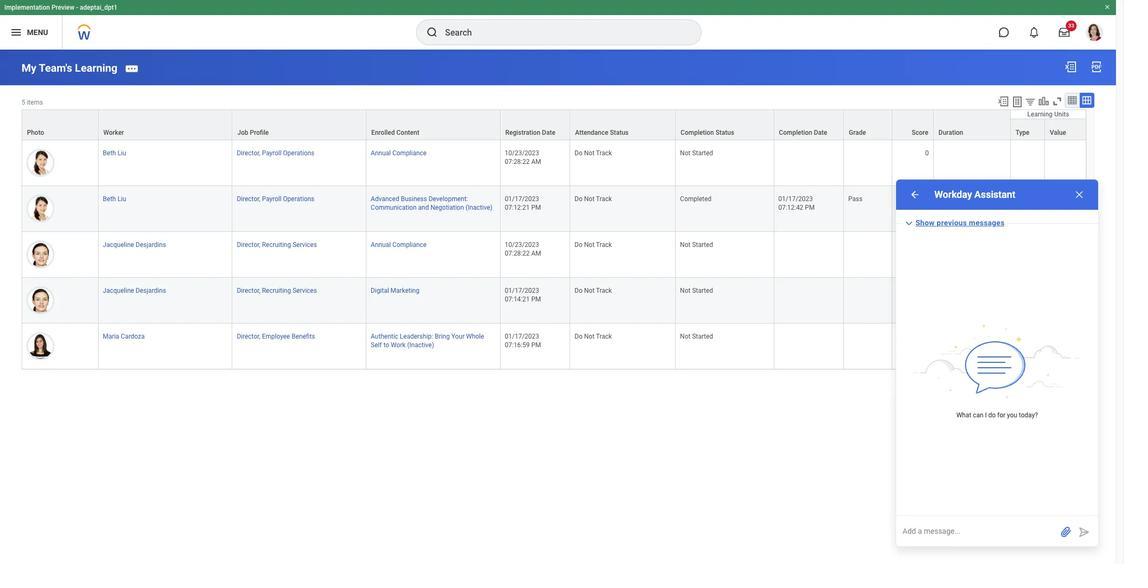 Task type: vqa. For each thing, say whether or not it's contained in the screenshot.
PM inside 01/17/2023 07:12:42 PM
yes



Task type: locate. For each thing, give the bounding box(es) containing it.
1 vertical spatial payroll
[[262, 195, 282, 203]]

2 jacqueline desjardins link from the top
[[103, 285, 166, 294]]

annual compliance down enrolled content
[[371, 149, 427, 157]]

01/17/2023 for 07:12:21
[[505, 195, 540, 203]]

2 compliance from the top
[[393, 241, 427, 249]]

2 date from the left
[[815, 129, 828, 136]]

not started element for first do not track element
[[681, 147, 714, 157]]

1 horizontal spatial status
[[716, 129, 735, 136]]

am down registration date
[[532, 158, 542, 165]]

jacqueline for annual compliance
[[103, 241, 134, 249]]

not
[[585, 149, 595, 157], [681, 149, 691, 157], [585, 195, 595, 203], [585, 241, 595, 249], [681, 241, 691, 249], [585, 287, 595, 294], [681, 287, 691, 294], [585, 333, 595, 340], [681, 333, 691, 340]]

0 vertical spatial desjardins
[[136, 241, 166, 249]]

learning units
[[1028, 110, 1070, 118]]

4 do from the top
[[575, 287, 583, 294]]

compliance down and
[[393, 241, 427, 249]]

beth
[[103, 149, 116, 157], [103, 195, 116, 203]]

1 vertical spatial beth liu link
[[103, 193, 126, 203]]

01/17/2023 up 07:14:21
[[505, 287, 540, 294]]

-
[[76, 4, 78, 11]]

0 right arrow left image
[[926, 195, 930, 203]]

annual compliance link down communication
[[371, 239, 427, 249]]

3 started from the top
[[693, 287, 714, 294]]

started for 1st the not started element from the bottom of the my team's learning main content
[[693, 333, 714, 340]]

1 vertical spatial beth liu
[[103, 195, 126, 203]]

table image
[[1068, 95, 1078, 106]]

1 not started element from the top
[[681, 147, 714, 157]]

0 vertical spatial beth
[[103, 149, 116, 157]]

4 do not track element from the top
[[575, 285, 612, 294]]

1 vertical spatial liu
[[118, 195, 126, 203]]

1 vertical spatial 10/23/2023 07:28:22 am
[[505, 241, 542, 257]]

2 do not track element from the top
[[575, 193, 612, 203]]

2 started from the top
[[693, 241, 714, 249]]

director, employee benefits link
[[237, 331, 315, 340]]

2 do from the top
[[575, 195, 583, 203]]

completion status
[[681, 129, 735, 136]]

1 beth liu from the top
[[103, 149, 126, 157]]

2 beth liu from the top
[[103, 195, 126, 203]]

1 services from the top
[[293, 241, 317, 249]]

1 vertical spatial desjardins
[[136, 287, 166, 294]]

1 07:28:22 from the top
[[505, 158, 530, 165]]

learning inside popup button
[[1028, 110, 1053, 118]]

toolbar
[[993, 93, 1095, 109]]

01/17/2023 for 07:16:59
[[505, 333, 540, 340]]

date inside popup button
[[542, 129, 556, 136]]

job profile button
[[233, 110, 366, 140]]

track
[[596, 149, 612, 157], [596, 195, 612, 203], [596, 241, 612, 249], [596, 287, 612, 294], [596, 333, 612, 340]]

3 track from the top
[[596, 241, 612, 249]]

not started
[[681, 149, 714, 157], [681, 241, 714, 249], [681, 287, 714, 294], [681, 333, 714, 340]]

0 vertical spatial director, recruiting services link
[[237, 239, 317, 249]]

1 started from the top
[[693, 149, 714, 157]]

3 do not track element from the top
[[575, 239, 612, 249]]

1 vertical spatial director, recruiting services
[[237, 287, 317, 294]]

0 vertical spatial employee's photo (jacqueline desjardins) image
[[26, 240, 54, 269]]

1 director, payroll operations link from the top
[[237, 147, 315, 157]]

0 horizontal spatial learning
[[75, 61, 118, 74]]

5 do not track element from the top
[[575, 331, 612, 340]]

pass element
[[849, 193, 863, 203]]

0 for 01/17/2023 07:12:21 pm
[[926, 195, 930, 203]]

fullscreen image
[[1052, 95, 1064, 107]]

5 row from the top
[[22, 232, 1087, 278]]

0 vertical spatial director, recruiting services
[[237, 241, 317, 249]]

4 director, from the top
[[237, 287, 261, 294]]

date right registration
[[542, 129, 556, 136]]

annual compliance link down enrolled content
[[371, 147, 427, 157]]

2 jacqueline desjardins from the top
[[103, 287, 166, 294]]

1 payroll from the top
[[262, 149, 282, 157]]

1 employee's photo (beth liu) image from the top
[[26, 149, 54, 177]]

1 jacqueline desjardins link from the top
[[103, 239, 166, 249]]

operations
[[283, 149, 315, 157], [283, 195, 315, 203]]

0 vertical spatial director, payroll operations link
[[237, 147, 315, 157]]

row containing maria cardoza
[[22, 324, 1087, 369]]

5 do not track from the top
[[575, 333, 612, 340]]

1 vertical spatial jacqueline desjardins link
[[103, 285, 166, 294]]

pm for 01/17/2023 07:16:59 pm
[[532, 341, 541, 349]]

profile logan mcneil image
[[1087, 24, 1104, 43]]

annual compliance link for director, payroll operations
[[371, 147, 427, 157]]

0 horizontal spatial completion
[[681, 129, 715, 136]]

1 compliance from the top
[[393, 149, 427, 157]]

workday assistant
[[935, 189, 1016, 200]]

0 vertical spatial 10/23/2023 07:28:22 am
[[505, 149, 542, 165]]

01/17/2023 inside the 01/17/2023 07:14:21 pm
[[505, 287, 540, 294]]

4 do not track from the top
[[575, 287, 612, 294]]

1 do from the top
[[575, 149, 583, 157]]

0 vertical spatial payroll
[[262, 149, 282, 157]]

operations for advanced business development: communication and negotiation (inactive)
[[283, 195, 315, 203]]

5 items
[[22, 99, 43, 106]]

pm right 07:12:21
[[532, 204, 541, 211]]

enrolled content button
[[367, 110, 500, 140]]

jacqueline desjardins
[[103, 241, 166, 249], [103, 287, 166, 294]]

1 director, recruiting services link from the top
[[237, 239, 317, 249]]

1 am from the top
[[532, 158, 542, 165]]

1 operations from the top
[[283, 149, 315, 157]]

x image
[[1075, 189, 1085, 200]]

do not track element for advanced business development: communication and negotiation (inactive) link
[[575, 193, 612, 203]]

7 row from the top
[[22, 324, 1087, 369]]

date
[[542, 129, 556, 136], [815, 129, 828, 136]]

my team's learning element
[[22, 61, 118, 74]]

1 0 from the top
[[926, 149, 930, 157]]

01/17/2023 inside 01/17/2023 07:12:42 pm
[[779, 195, 813, 203]]

1 jacqueline from the top
[[103, 241, 134, 249]]

photo
[[27, 129, 44, 136]]

toolbar inside my team's learning main content
[[993, 93, 1095, 109]]

01/17/2023 up 07:12:21
[[505, 195, 540, 203]]

authentic leadership: bring your whole self to work (inactive) link
[[371, 331, 484, 349]]

0 vertical spatial learning
[[75, 61, 118, 74]]

1 vertical spatial jacqueline
[[103, 287, 134, 294]]

0 vertical spatial (inactive)
[[466, 204, 493, 211]]

2 director, payroll operations link from the top
[[237, 193, 315, 203]]

attendance
[[576, 129, 609, 136]]

pm for 01/17/2023 07:14:21 pm
[[532, 296, 541, 303]]

do not track for do not track element corresponding to digital marketing link
[[575, 287, 612, 294]]

3 do not track from the top
[[575, 241, 612, 249]]

annual
[[371, 149, 391, 157], [371, 241, 391, 249]]

1 horizontal spatial learning
[[1028, 110, 1053, 118]]

0 vertical spatial annual
[[371, 149, 391, 157]]

1 beth from the top
[[103, 149, 116, 157]]

1 vertical spatial am
[[532, 250, 542, 257]]

01/17/2023 inside the 01/17/2023 07:12:21 pm
[[505, 195, 540, 203]]

2 status from the left
[[716, 129, 735, 136]]

duration
[[939, 129, 964, 136]]

row
[[22, 109, 1087, 140], [22, 119, 1087, 140], [22, 140, 1087, 186], [22, 186, 1087, 232], [22, 232, 1087, 278], [22, 278, 1087, 324], [22, 324, 1087, 369]]

1 vertical spatial recruiting
[[262, 287, 291, 294]]

10/23/2023
[[505, 149, 540, 157], [505, 241, 540, 249]]

select to filter grid data image
[[1025, 96, 1037, 107]]

1 completion from the left
[[681, 129, 715, 136]]

1 director, from the top
[[237, 149, 261, 157]]

to
[[384, 341, 389, 349]]

0 vertical spatial jacqueline
[[103, 241, 134, 249]]

completion inside popup button
[[681, 129, 715, 136]]

registration date
[[506, 129, 556, 136]]

07:16:59
[[505, 341, 530, 349]]

compliance for director, recruiting services
[[393, 241, 427, 249]]

0 vertical spatial recruiting
[[262, 241, 291, 249]]

2 payroll from the top
[[262, 195, 282, 203]]

do not track element
[[575, 147, 612, 157], [575, 193, 612, 203], [575, 239, 612, 249], [575, 285, 612, 294], [575, 331, 612, 340]]

bring
[[435, 333, 450, 340]]

2 liu from the top
[[118, 195, 126, 203]]

0 vertical spatial beth liu link
[[103, 147, 126, 157]]

1 vertical spatial annual compliance
[[371, 241, 427, 249]]

annual compliance for director, recruiting services
[[371, 241, 427, 249]]

director, recruiting services
[[237, 241, 317, 249], [237, 287, 317, 294]]

(inactive) down leadership:
[[407, 341, 434, 349]]

director, payroll operations link for advanced
[[237, 193, 315, 203]]

payroll for annual compliance
[[262, 149, 282, 157]]

benefits
[[292, 333, 315, 340]]

do not track element for digital marketing link
[[575, 285, 612, 294]]

today?
[[1020, 411, 1039, 419]]

your
[[452, 333, 465, 340]]

annual for director, recruiting services
[[371, 241, 391, 249]]

compliance down content
[[393, 149, 427, 157]]

units
[[1055, 110, 1070, 118]]

2 10/23/2023 from the top
[[505, 241, 540, 249]]

operations for annual compliance
[[283, 149, 315, 157]]

pm right 07:12:42
[[806, 204, 815, 211]]

application
[[897, 516, 1099, 546]]

pm inside 01/17/2023 07:16:59 pm
[[532, 341, 541, 349]]

completion inside "popup button"
[[780, 129, 813, 136]]

beth liu link for advanced
[[103, 193, 126, 203]]

content
[[397, 129, 420, 136]]

date left the grade
[[815, 129, 828, 136]]

(inactive) inside advanced business development: communication and negotiation (inactive)
[[466, 204, 493, 211]]

2 annual compliance from the top
[[371, 241, 427, 249]]

10/23/2023 down 07:12:21
[[505, 241, 540, 249]]

jacqueline for digital marketing
[[103, 287, 134, 294]]

2 beth liu link from the top
[[103, 193, 126, 203]]

for
[[998, 411, 1006, 419]]

what
[[957, 411, 972, 419]]

2 am from the top
[[532, 250, 542, 257]]

10/23/2023 07:28:22 am for operations
[[505, 149, 542, 165]]

advanced business development: communication and negotiation (inactive)
[[371, 195, 493, 211]]

started
[[693, 149, 714, 157], [693, 241, 714, 249], [693, 287, 714, 294], [693, 333, 714, 340]]

menu banner
[[0, 0, 1117, 50]]

2 employee's photo (beth liu) image from the top
[[26, 195, 54, 223]]

1 vertical spatial (inactive)
[[407, 341, 434, 349]]

annual compliance down communication
[[371, 241, 427, 249]]

2 services from the top
[[293, 287, 317, 294]]

whole
[[466, 333, 484, 340]]

1 horizontal spatial date
[[815, 129, 828, 136]]

2 0 from the top
[[926, 195, 930, 203]]

1 vertical spatial annual
[[371, 241, 391, 249]]

4 started from the top
[[693, 333, 714, 340]]

4 track from the top
[[596, 287, 612, 294]]

1 annual compliance link from the top
[[371, 147, 427, 157]]

07:28:22 up the 01/17/2023 07:14:21 pm
[[505, 250, 530, 257]]

jacqueline desjardins link
[[103, 239, 166, 249], [103, 285, 166, 294]]

2 director, recruiting services link from the top
[[237, 285, 317, 294]]

2 do not track from the top
[[575, 195, 612, 203]]

arrow left image
[[910, 189, 921, 200]]

1 vertical spatial annual compliance link
[[371, 239, 427, 249]]

1 director, recruiting services from the top
[[237, 241, 317, 249]]

minutes
[[948, 195, 971, 203]]

07:28:22 for director, recruiting services
[[505, 250, 530, 257]]

cell
[[775, 140, 845, 186], [845, 140, 893, 186], [934, 140, 1011, 186], [1011, 140, 1046, 186], [1046, 140, 1087, 186], [1011, 186, 1046, 232], [1046, 186, 1087, 232], [775, 232, 845, 278], [893, 232, 934, 278], [934, 232, 1011, 278], [1011, 232, 1046, 278], [1046, 232, 1087, 278], [775, 278, 845, 324], [893, 278, 934, 324], [934, 278, 1011, 324], [1011, 278, 1046, 324], [1046, 278, 1087, 324], [775, 324, 845, 369], [845, 324, 893, 369], [893, 324, 934, 369], [934, 324, 1011, 369], [1011, 324, 1046, 369], [1046, 324, 1087, 369]]

2 beth from the top
[[103, 195, 116, 203]]

45 minutes
[[939, 195, 971, 203]]

1 director, payroll operations from the top
[[237, 149, 315, 157]]

negotiation
[[431, 204, 464, 211]]

employee's photo (beth liu) image
[[26, 149, 54, 177], [26, 195, 54, 223]]

1 vertical spatial beth
[[103, 195, 116, 203]]

1 vertical spatial director, payroll operations
[[237, 195, 315, 203]]

date for completion date
[[815, 129, 828, 136]]

5 track from the top
[[596, 333, 612, 340]]

2 recruiting from the top
[[262, 287, 291, 294]]

1 beth liu link from the top
[[103, 147, 126, 157]]

director, payroll operations for annual compliance
[[237, 149, 315, 157]]

jacqueline
[[103, 241, 134, 249], [103, 287, 134, 294]]

do
[[989, 411, 996, 419]]

1 vertical spatial 07:28:22
[[505, 250, 530, 257]]

1 10/23/2023 from the top
[[505, 149, 540, 157]]

attendance status
[[576, 129, 629, 136]]

2 annual compliance link from the top
[[371, 239, 427, 249]]

do not track for 3rd do not track element from the top of the my team's learning main content
[[575, 241, 612, 249]]

01/17/2023 up 07:16:59
[[505, 333, 540, 340]]

annual compliance link
[[371, 147, 427, 157], [371, 239, 427, 249]]

1 10/23/2023 07:28:22 am from the top
[[505, 149, 542, 165]]

messages
[[970, 218, 1005, 227]]

0 vertical spatial beth liu
[[103, 149, 126, 157]]

01/17/2023 inside 01/17/2023 07:16:59 pm
[[505, 333, 540, 340]]

07:28:22 down registration
[[505, 158, 530, 165]]

assistant
[[975, 189, 1016, 200]]

1 vertical spatial jacqueline desjardins
[[103, 287, 166, 294]]

1 date from the left
[[542, 129, 556, 136]]

upload clip image
[[1060, 525, 1073, 538]]

1 annual from the top
[[371, 149, 391, 157]]

0 vertical spatial director, payroll operations
[[237, 149, 315, 157]]

0 vertical spatial 10/23/2023
[[505, 149, 540, 157]]

expand table image
[[1082, 95, 1093, 106]]

10/23/2023 07:28:22 am
[[505, 149, 542, 165], [505, 241, 542, 257]]

1 vertical spatial 0
[[926, 195, 930, 203]]

0 for 10/23/2023 07:28:22 am
[[926, 149, 930, 157]]

0 horizontal spatial (inactive)
[[407, 341, 434, 349]]

am up the 01/17/2023 07:14:21 pm
[[532, 250, 542, 257]]

attendance status button
[[571, 110, 676, 140]]

advanced business development: communication and negotiation (inactive) link
[[371, 193, 493, 211]]

liu
[[118, 149, 126, 157], [118, 195, 126, 203]]

2 07:28:22 from the top
[[505, 250, 530, 257]]

1 vertical spatial operations
[[283, 195, 315, 203]]

2 director, payroll operations from the top
[[237, 195, 315, 203]]

1 track from the top
[[596, 149, 612, 157]]

2 jacqueline from the top
[[103, 287, 134, 294]]

pm right 07:14:21
[[532, 296, 541, 303]]

2 operations from the top
[[283, 195, 315, 203]]

3 not started element from the top
[[681, 285, 714, 294]]

employee's photo (jacqueline desjardins) image
[[26, 240, 54, 269], [26, 286, 54, 314]]

you
[[1008, 411, 1018, 419]]

0 horizontal spatial date
[[542, 129, 556, 136]]

2 director, recruiting services from the top
[[237, 287, 317, 294]]

pm inside the 01/17/2023 07:14:21 pm
[[532, 296, 541, 303]]

recruiting
[[262, 241, 291, 249], [262, 287, 291, 294]]

10/23/2023 down registration
[[505, 149, 540, 157]]

am for director, recruiting services
[[532, 250, 542, 257]]

1 vertical spatial services
[[293, 287, 317, 294]]

1 do not track from the top
[[575, 149, 612, 157]]

5
[[22, 99, 25, 106]]

learning down the expand/collapse chart image
[[1028, 110, 1053, 118]]

annual compliance for director, payroll operations
[[371, 149, 427, 157]]

2 completion from the left
[[780, 129, 813, 136]]

2 director, from the top
[[237, 195, 261, 203]]

score button
[[893, 110, 934, 140]]

menu button
[[0, 15, 62, 50]]

01/17/2023 07:14:21 pm
[[505, 287, 541, 303]]

33 button
[[1053, 20, 1077, 44]]

1 vertical spatial director, recruiting services link
[[237, 285, 317, 294]]

do
[[575, 149, 583, 157], [575, 195, 583, 203], [575, 241, 583, 249], [575, 287, 583, 294], [575, 333, 583, 340]]

1 vertical spatial employee's photo (jacqueline desjardins) image
[[26, 286, 54, 314]]

jacqueline desjardins for annual
[[103, 241, 166, 249]]

1 horizontal spatial completion
[[780, 129, 813, 136]]

0 vertical spatial employee's photo (beth liu) image
[[26, 149, 54, 177]]

0 vertical spatial 0
[[926, 149, 930, 157]]

2 desjardins from the top
[[136, 287, 166, 294]]

1 vertical spatial 10/23/2023
[[505, 241, 540, 249]]

1 liu from the top
[[118, 149, 126, 157]]

annual down communication
[[371, 241, 391, 249]]

profile
[[250, 129, 269, 136]]

1 vertical spatial director, payroll operations link
[[237, 193, 315, 203]]

pm inside the 01/17/2023 07:12:21 pm
[[532, 204, 541, 211]]

0 vertical spatial am
[[532, 158, 542, 165]]

0 vertical spatial services
[[293, 241, 317, 249]]

(inactive) right negotiation
[[466, 204, 493, 211]]

0 vertical spatial operations
[[283, 149, 315, 157]]

compliance
[[393, 149, 427, 157], [393, 241, 427, 249]]

5 do from the top
[[575, 333, 583, 340]]

2 10/23/2023 07:28:22 am from the top
[[505, 241, 542, 257]]

director, recruiting services for digital marketing
[[237, 287, 317, 294]]

pass
[[849, 195, 863, 203]]

1 desjardins from the top
[[136, 241, 166, 249]]

am
[[532, 158, 542, 165], [532, 250, 542, 257]]

enrolled content
[[372, 129, 420, 136]]

2 not started element from the top
[[681, 239, 714, 249]]

0 vertical spatial jacqueline desjardins link
[[103, 239, 166, 249]]

2 annual from the top
[[371, 241, 391, 249]]

1 status from the left
[[610, 129, 629, 136]]

01/17/2023 up 07:12:42
[[779, 195, 813, 203]]

pm inside 01/17/2023 07:12:42 pm
[[806, 204, 815, 211]]

5 director, from the top
[[237, 333, 261, 340]]

1 horizontal spatial (inactive)
[[466, 204, 493, 211]]

1 jacqueline desjardins from the top
[[103, 241, 166, 249]]

Search Workday  search field
[[445, 20, 679, 44]]

liu for annual
[[118, 149, 126, 157]]

0 vertical spatial liu
[[118, 149, 126, 157]]

0 vertical spatial 07:28:22
[[505, 158, 530, 165]]

inbox large image
[[1060, 27, 1070, 38]]

my team's learning main content
[[0, 50, 1117, 380]]

director, recruiting services for annual compliance
[[237, 241, 317, 249]]

0 vertical spatial annual compliance
[[371, 149, 427, 157]]

01/17/2023 for 07:12:42
[[779, 195, 813, 203]]

maria cardoza
[[103, 333, 145, 340]]

do for authentic leadership: bring your whole self to work (inactive) link
[[575, 333, 583, 340]]

1 vertical spatial compliance
[[393, 241, 427, 249]]

0
[[926, 149, 930, 157], [926, 195, 930, 203]]

track for do not track element corresponding to digital marketing link
[[596, 287, 612, 294]]

type
[[1016, 129, 1030, 136]]

1 vertical spatial employee's photo (beth liu) image
[[26, 195, 54, 223]]

0 down score
[[926, 149, 930, 157]]

services for annual compliance
[[293, 241, 317, 249]]

1 vertical spatial learning
[[1028, 110, 1053, 118]]

10/23/2023 07:28:22 am down 07:12:21
[[505, 241, 542, 257]]

director, payroll operations
[[237, 149, 315, 157], [237, 195, 315, 203]]

started for the not started element associated with do not track element corresponding to digital marketing link
[[693, 287, 714, 294]]

learning right team's
[[75, 61, 118, 74]]

2 row from the top
[[22, 119, 1087, 140]]

0 vertical spatial annual compliance link
[[371, 147, 427, 157]]

0 horizontal spatial status
[[610, 129, 629, 136]]

export to excel image
[[998, 95, 1010, 107]]

1 recruiting from the top
[[262, 241, 291, 249]]

do not track
[[575, 149, 612, 157], [575, 195, 612, 203], [575, 241, 612, 249], [575, 287, 612, 294], [575, 333, 612, 340]]

date inside "popup button"
[[815, 129, 828, 136]]

pm
[[532, 204, 541, 211], [806, 204, 815, 211], [532, 296, 541, 303], [532, 341, 541, 349]]

2 track from the top
[[596, 195, 612, 203]]

10/23/2023 for director, recruiting services
[[505, 241, 540, 249]]

annual down enrolled
[[371, 149, 391, 157]]

not started element
[[681, 147, 714, 157], [681, 239, 714, 249], [681, 285, 714, 294], [681, 331, 714, 340]]

grade
[[849, 129, 867, 136]]

director, recruiting services link for annual
[[237, 239, 317, 249]]

0 vertical spatial compliance
[[393, 149, 427, 157]]

pm right 07:16:59
[[532, 341, 541, 349]]

director, for advanced business development: communication and negotiation (inactive) link
[[237, 195, 261, 203]]

status
[[610, 129, 629, 136], [716, 129, 735, 136]]

0 vertical spatial jacqueline desjardins
[[103, 241, 166, 249]]

3 row from the top
[[22, 140, 1087, 186]]

10/23/2023 07:28:22 am down registration
[[505, 149, 542, 165]]

desjardins for digital
[[136, 287, 166, 294]]



Task type: describe. For each thing, give the bounding box(es) containing it.
2 employee's photo (jacqueline desjardins) image from the top
[[26, 286, 54, 314]]

completion status button
[[676, 110, 774, 140]]

compliance for director, payroll operations
[[393, 149, 427, 157]]

director, payroll operations link for annual
[[237, 147, 315, 157]]

implementation
[[4, 4, 50, 11]]

advanced
[[371, 195, 400, 203]]

01/17/2023 07:12:21 pm
[[505, 195, 541, 211]]

beth liu link for annual
[[103, 147, 126, 157]]

3 not started from the top
[[681, 287, 714, 294]]

pm for 01/17/2023 07:12:42 pm
[[806, 204, 815, 211]]

row containing learning units
[[22, 109, 1087, 140]]

expand/collapse chart image
[[1039, 95, 1050, 107]]

6 row from the top
[[22, 278, 1087, 324]]

4 not started element from the top
[[681, 331, 714, 340]]

business
[[401, 195, 427, 203]]

07:12:42
[[779, 204, 804, 211]]

services for digital marketing
[[293, 287, 317, 294]]

status for completion status
[[716, 129, 735, 136]]

employee
[[262, 333, 290, 340]]

implementation preview -   adeptai_dpt1
[[4, 4, 117, 11]]

authentic
[[371, 333, 399, 340]]

job profile
[[238, 129, 269, 136]]

value button
[[1046, 119, 1087, 140]]

do not track for do not track element for advanced business development: communication and negotiation (inactive) link
[[575, 195, 612, 203]]

am for director, payroll operations
[[532, 158, 542, 165]]

completion for completion date
[[780, 129, 813, 136]]

digital
[[371, 287, 389, 294]]

view printable version (pdf) image
[[1091, 60, 1104, 73]]

annual compliance link for director, recruiting services
[[371, 239, 427, 249]]

self
[[371, 341, 382, 349]]

track for first do not track element
[[596, 149, 612, 157]]

10/23/2023 07:28:22 am for services
[[505, 241, 542, 257]]

enrolled
[[372, 129, 395, 136]]

registration
[[506, 129, 541, 136]]

menu
[[27, 28, 48, 36]]

director, for authentic leadership: bring your whole self to work (inactive) link
[[237, 333, 261, 340]]

team's
[[39, 61, 72, 74]]

what can i do for you today?
[[957, 411, 1039, 419]]

01/17/2023 07:12:42 pm
[[779, 195, 815, 211]]

and
[[418, 204, 429, 211]]

employee's photo (beth liu) image for export to excel image
[[26, 195, 54, 223]]

2 not started from the top
[[681, 241, 714, 249]]

digital marketing link
[[371, 285, 420, 294]]

(inactive) inside authentic leadership: bring your whole self to work (inactive)
[[407, 341, 434, 349]]

worker
[[103, 129, 124, 136]]

communication
[[371, 204, 417, 211]]

photo button
[[22, 110, 98, 140]]

10/23/2023 for director, payroll operations
[[505, 149, 540, 157]]

director, recruiting services link for digital
[[237, 285, 317, 294]]

i
[[986, 411, 987, 419]]

status for attendance status
[[610, 129, 629, 136]]

4 row from the top
[[22, 186, 1087, 232]]

registration date button
[[501, 110, 570, 140]]

learning units button
[[1011, 110, 1087, 119]]

track for do not track element for advanced business development: communication and negotiation (inactive) link
[[596, 195, 612, 203]]

show previous messages button
[[903, 215, 1009, 232]]

beth for advanced business development: communication and negotiation (inactive)
[[103, 195, 116, 203]]

completed element
[[681, 193, 712, 203]]

show previous messages
[[916, 218, 1005, 227]]

score
[[912, 129, 929, 136]]

send image
[[1078, 526, 1091, 539]]

director, payroll operations for advanced business development: communication and negotiation (inactive)
[[237, 195, 315, 203]]

do for digital marketing link
[[575, 287, 583, 294]]

payroll for advanced business development: communication and negotiation (inactive)
[[262, 195, 282, 203]]

07:28:22 for director, payroll operations
[[505, 158, 530, 165]]

desjardins for annual
[[136, 241, 166, 249]]

row containing type
[[22, 119, 1087, 140]]

01/17/2023 for 07:14:21
[[505, 287, 540, 294]]

45
[[939, 195, 946, 203]]

chevron down small image
[[903, 217, 916, 230]]

development:
[[429, 195, 468, 203]]

digital marketing
[[371, 287, 420, 294]]

jacqueline desjardins link for annual
[[103, 239, 166, 249]]

4 not started from the top
[[681, 333, 714, 340]]

workday
[[935, 189, 973, 200]]

cardoza
[[121, 333, 145, 340]]

value
[[1051, 129, 1067, 136]]

date for registration date
[[542, 129, 556, 136]]

do not track element for authentic leadership: bring your whole self to work (inactive) link
[[575, 331, 612, 340]]

do for advanced business development: communication and negotiation (inactive) link
[[575, 195, 583, 203]]

pm for 01/17/2023 07:12:21 pm
[[532, 204, 541, 211]]

director, employee benefits
[[237, 333, 315, 340]]

my
[[22, 61, 36, 74]]

started for 3rd do not track element from the top of the my team's learning main content the not started element
[[693, 241, 714, 249]]

Add a message... text field
[[897, 516, 1058, 546]]

work
[[391, 341, 406, 349]]

preview
[[52, 4, 75, 11]]

01/17/2023 07:16:59 pm
[[505, 333, 541, 349]]

3 director, from the top
[[237, 241, 261, 249]]

1 not started from the top
[[681, 149, 714, 157]]

completed
[[681, 195, 712, 203]]

export to worksheets image
[[1012, 95, 1025, 108]]

leadership:
[[400, 333, 434, 340]]

not started element for 3rd do not track element from the top of the my team's learning main content
[[681, 239, 714, 249]]

07:12:21
[[505, 204, 530, 211]]

job
[[238, 129, 248, 136]]

do not track for first do not track element
[[575, 149, 612, 157]]

notifications large image
[[1029, 27, 1040, 38]]

33
[[1069, 23, 1075, 29]]

jacqueline desjardins for digital
[[103, 287, 166, 294]]

1 do not track element from the top
[[575, 147, 612, 157]]

liu for advanced
[[118, 195, 126, 203]]

annual for director, payroll operations
[[371, 149, 391, 157]]

authentic leadership: bring your whole self to work (inactive)
[[371, 333, 484, 349]]

maria
[[103, 333, 119, 340]]

employee's photo (maria cardoza) image
[[26, 332, 54, 360]]

workday assistant region
[[897, 180, 1099, 546]]

show
[[916, 218, 935, 227]]

track for 3rd do not track element from the top of the my team's learning main content
[[596, 241, 612, 249]]

close environment banner image
[[1105, 4, 1111, 10]]

director, for digital marketing link
[[237, 287, 261, 294]]

1 employee's photo (jacqueline desjardins) image from the top
[[26, 240, 54, 269]]

adeptai_dpt1
[[80, 4, 117, 11]]

type button
[[1011, 119, 1045, 140]]

justify image
[[10, 26, 23, 39]]

employee's photo (beth liu) image for export to excel icon
[[26, 149, 54, 177]]

not started element for do not track element corresponding to digital marketing link
[[681, 285, 714, 294]]

marketing
[[391, 287, 420, 294]]

export to excel image
[[1065, 60, 1078, 73]]

completion date button
[[775, 110, 844, 140]]

recruiting for digital marketing
[[262, 287, 291, 294]]

jacqueline desjardins link for digital
[[103, 285, 166, 294]]

recruiting for annual compliance
[[262, 241, 291, 249]]

maria cardoza link
[[103, 331, 145, 340]]

3 do from the top
[[575, 241, 583, 249]]

beth for annual compliance
[[103, 149, 116, 157]]

beth liu for annual
[[103, 149, 126, 157]]

search image
[[426, 26, 439, 39]]

can
[[974, 411, 984, 419]]

07:14:21
[[505, 296, 530, 303]]

worker button
[[99, 110, 232, 140]]

do not track for do not track element associated with authentic leadership: bring your whole self to work (inactive) link
[[575, 333, 612, 340]]

my team's learning
[[22, 61, 118, 74]]

duration button
[[934, 110, 1011, 140]]

started for the not started element associated with first do not track element
[[693, 149, 714, 157]]

beth liu for advanced
[[103, 195, 126, 203]]

track for do not track element associated with authentic leadership: bring your whole self to work (inactive) link
[[596, 333, 612, 340]]

completion for completion status
[[681, 129, 715, 136]]



